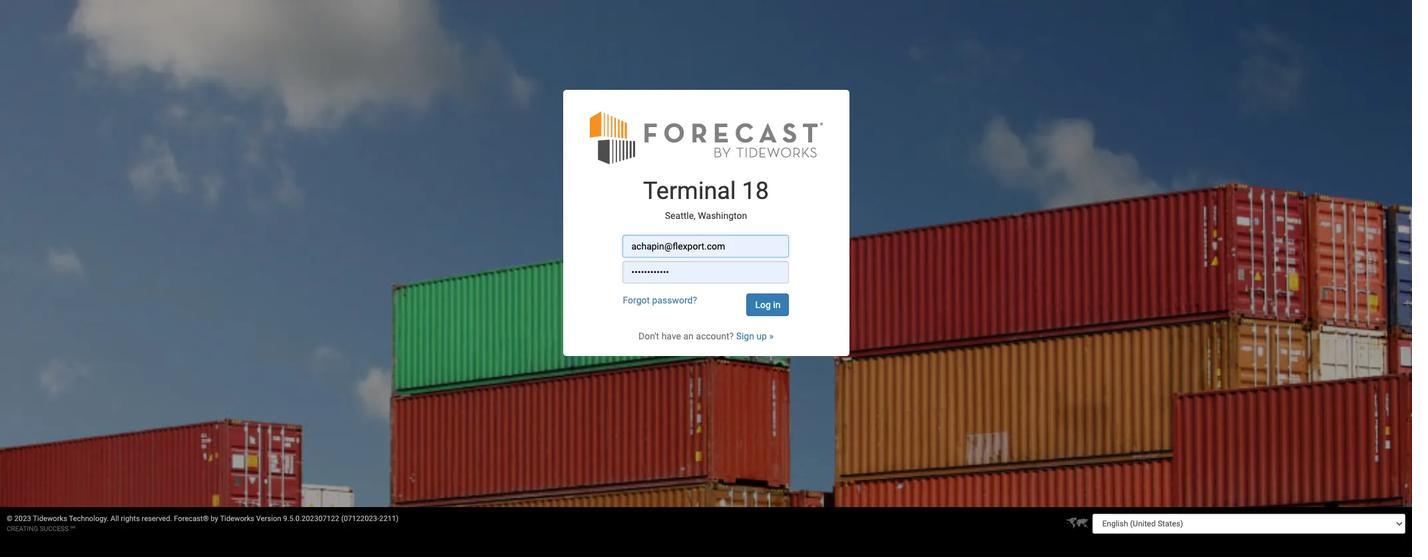 Task type: describe. For each thing, give the bounding box(es) containing it.
success
[[40, 526, 69, 533]]

© 2023 tideworks technology. all rights reserved. forecast® by tideworks version 9.5.0.202307122 (07122023-2211) creating success ℠
[[7, 515, 399, 533]]

forecast® by tideworks image
[[590, 110, 823, 165]]

1 tideworks from the left
[[33, 515, 67, 524]]

password?
[[652, 295, 697, 306]]

©
[[7, 515, 13, 524]]

forgot password? log in
[[623, 295, 781, 310]]

up
[[757, 331, 767, 342]]

terminal
[[643, 177, 736, 205]]

9.5.0.202307122
[[283, 515, 339, 524]]

an
[[684, 331, 694, 342]]

reserved.
[[142, 515, 172, 524]]

forecast®
[[174, 515, 209, 524]]

account?
[[696, 331, 734, 342]]

in
[[774, 300, 781, 310]]

have
[[662, 331, 681, 342]]

version
[[256, 515, 281, 524]]

log
[[756, 300, 771, 310]]

log in button
[[747, 294, 790, 316]]



Task type: vqa. For each thing, say whether or not it's contained in the screenshot.
Success
yes



Task type: locate. For each thing, give the bounding box(es) containing it.
tideworks right by
[[220, 515, 254, 524]]

don't have an account? sign up »
[[639, 331, 774, 342]]

2 tideworks from the left
[[220, 515, 254, 524]]

Email or username text field
[[623, 235, 790, 258]]

terminal 18 seattle, washington
[[643, 177, 769, 221]]

forgot
[[623, 295, 650, 306]]

don't
[[639, 331, 660, 342]]

0 horizontal spatial tideworks
[[33, 515, 67, 524]]

sign
[[736, 331, 755, 342]]

18
[[742, 177, 769, 205]]

tideworks
[[33, 515, 67, 524], [220, 515, 254, 524]]

(07122023-
[[341, 515, 379, 524]]

by
[[211, 515, 218, 524]]

℠
[[70, 526, 75, 533]]

forgot password? link
[[623, 295, 697, 306]]

seattle,
[[665, 211, 696, 221]]

1 horizontal spatial tideworks
[[220, 515, 254, 524]]

2211)
[[379, 515, 399, 524]]

»
[[770, 331, 774, 342]]

tideworks up success
[[33, 515, 67, 524]]

sign up » link
[[736, 331, 774, 342]]

Password password field
[[623, 261, 790, 284]]

creating
[[7, 526, 38, 533]]

rights
[[121, 515, 140, 524]]

2023
[[14, 515, 31, 524]]

all
[[111, 515, 119, 524]]

washington
[[698, 211, 747, 221]]

technology.
[[69, 515, 109, 524]]



